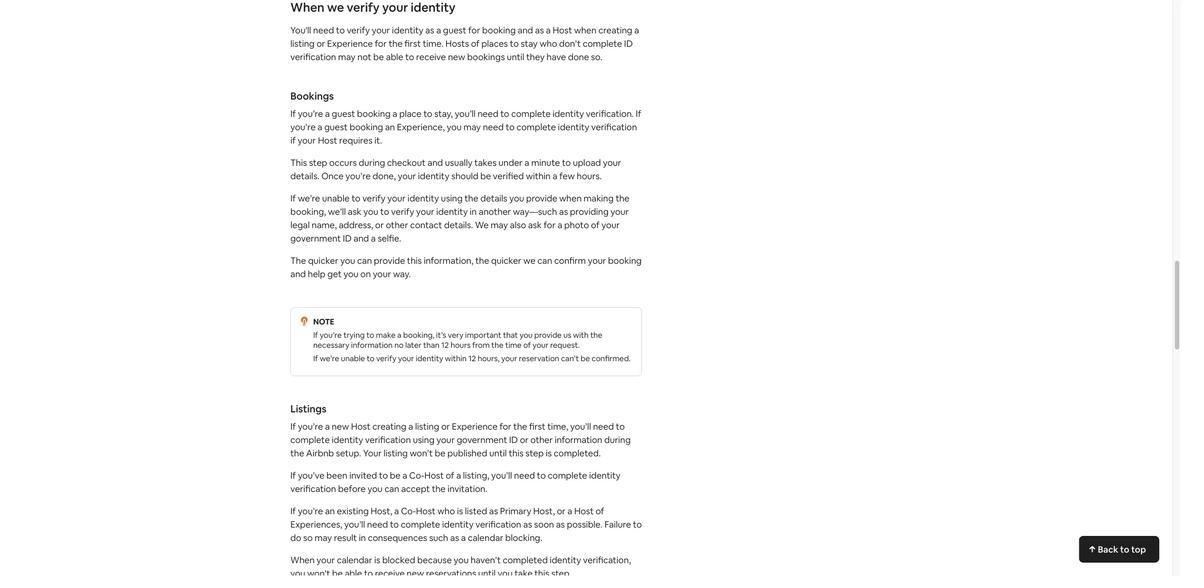 Task type: describe. For each thing, give the bounding box(es) containing it.
host inside listings if you're a new host creating a listing or experience for the first time, you'll need to complete identity verification using your government id or other information during the airbnb setup. your listing won't be published until this step is completed.
[[351, 421, 371, 432]]

complete inside 'if you're an existing host, a co-host who is listed as primary host, or a host of experiences, you'll need to complete identity verification as soon as possible. failure to do so may result in consequences such as a calendar blocking.'
[[401, 519, 440, 530]]

who inside 'if you're an existing host, a co-host who is listed as primary host, or a host of experiences, you'll need to complete identity verification as soon as possible. failure to do so may result in consequences such as a calendar blocking.'
[[438, 505, 455, 517]]

because
[[417, 554, 452, 566]]

have
[[547, 51, 566, 62]]

as right soon
[[556, 519, 565, 530]]

that
[[503, 330, 518, 340]]

invitation.
[[448, 483, 488, 494]]

occurs
[[329, 157, 357, 168]]

need right stay,
[[478, 108, 499, 119]]

1 quicker from the left
[[308, 255, 339, 266]]

identity inside if you've been invited to be a co-host of a listing, you'll need to complete identity verification before you can accept the invitation.
[[590, 470, 621, 481]]

help
[[308, 268, 326, 279]]

stay,
[[435, 108, 453, 119]]

verification inside listings if you're a new host creating a listing or experience for the first time, you'll need to complete identity verification using your government id or other information during the airbnb setup. your listing won't be published until this step is completed.
[[365, 434, 411, 445]]

verification,
[[583, 554, 631, 566]]

possible.
[[567, 519, 603, 530]]

the
[[291, 255, 306, 266]]

if down bookings
[[291, 108, 296, 119]]

the left details
[[465, 192, 479, 204]]

places
[[482, 38, 508, 49]]

top
[[1132, 544, 1147, 555]]

1 host, from the left
[[371, 505, 393, 517]]

trying
[[344, 330, 365, 340]]

government inside listings if you're a new host creating a listing or experience for the first time, you'll need to complete identity verification using your government id or other information during the airbnb setup. your listing won't be published until this step is completed.
[[457, 434, 508, 445]]

you're inside listings if you're a new host creating a listing or experience for the first time, you'll need to complete identity verification using your government id or other information during the airbnb setup. your listing won't be published until this step is completed.
[[298, 421, 323, 432]]

selfie.
[[378, 232, 402, 244]]

hosts
[[446, 38, 469, 49]]

for inside listings if you're a new host creating a listing or experience for the first time, you'll need to complete identity verification using your government id or other information during the airbnb setup. your listing won't be published until this step is completed.
[[500, 421, 512, 432]]

need inside if you've been invited to be a co-host of a listing, you'll need to complete identity verification before you can accept the invitation.
[[514, 470, 535, 481]]

reservation
[[519, 354, 560, 364]]

verification inside you'll need to verify your identity as a guest for booking and as a host when creating a listing or experience for the first time. hosts of places to stay who don't complete id verification may not be able to receive new bookings until they have done so.
[[291, 51, 336, 62]]

calendar inside when your calendar is blocked because you haven't completed identity verification, you won't be able to receive new reservations until you take this step.
[[337, 554, 373, 566]]

when
[[291, 554, 315, 566]]

verification inside if you've been invited to be a co-host of a listing, you'll need to complete identity verification before you can accept the invitation.
[[291, 483, 336, 494]]

if you're an existing host, a co-host who is listed as primary host, or a host of experiences, you'll need to complete identity verification as soon as possible. failure to do so may result in consequences such as a calendar blocking.
[[291, 505, 642, 543]]

we
[[524, 255, 536, 266]]

if we're unable to verify your identity using the details you provide when making the booking, we'll ask you to verify your identity in another way—such as providing your legal name, address, or other contact details. we may also ask for a photo of your government id and a selfie.
[[291, 192, 630, 244]]

you're inside this step occurs during checkout and usually takes under a minute to upload your details. once you're done, your identity should be verified within a few hours.
[[346, 170, 371, 181]]

get
[[328, 268, 342, 279]]

is inside when your calendar is blocked because you haven't completed identity verification, you won't be able to receive new reservations until you take this step.
[[375, 554, 381, 566]]

few
[[560, 170, 575, 181]]

who inside you'll need to verify your identity as a guest for booking and as a host when creating a listing or experience for the first time. hosts of places to stay who don't complete id verification may not be able to receive new bookings until they have done so.
[[540, 38, 558, 49]]

is inside listings if you're a new host creating a listing or experience for the first time, you'll need to complete identity verification using your government id or other information during the airbnb setup. your listing won't be published until this step is completed.
[[546, 447, 552, 459]]

we'll
[[328, 206, 346, 217]]

able inside when your calendar is blocked because you haven't completed identity verification, you won't be able to receive new reservations until you take this step.
[[345, 568, 362, 576]]

bookings if you're a guest booking a place to stay, you'll need to complete identity verification. if you're a guest booking an experience, you may need to complete identity verification if your host requires it.
[[291, 90, 642, 146]]

can't
[[561, 354, 579, 364]]

if right verification.
[[636, 108, 642, 119]]

verification inside 'if you're an existing host, a co-host who is listed as primary host, or a host of experiences, you'll need to complete identity verification as soon as possible. failure to do so may result in consequences such as a calendar blocking.'
[[476, 519, 522, 530]]

you left on
[[344, 268, 359, 279]]

the left airbnb
[[291, 447, 304, 459]]

be inside when your calendar is blocked because you haven't completed identity verification, you won't be able to receive new reservations until you take this step.
[[332, 568, 343, 576]]

verify up contact
[[391, 206, 414, 217]]

your inside bookings if you're a guest booking a place to stay, you'll need to complete identity verification. if you're a guest booking an experience, you may need to complete identity verification if your host requires it.
[[298, 134, 316, 146]]

very
[[448, 330, 464, 340]]

new inside you'll need to verify your identity as a guest for booking and as a host when creating a listing or experience for the first time. hosts of places to stay who don't complete id verification may not be able to receive new bookings until they have done so.
[[448, 51, 466, 62]]

you're up if
[[291, 121, 316, 132]]

provide inside the quicker you can provide this information, the quicker we can confirm your booking and help get you on your way.
[[374, 255, 405, 266]]

1 vertical spatial ask
[[528, 219, 542, 230]]

to inside listings if you're a new host creating a listing or experience for the first time, you'll need to complete identity verification using your government id or other information during the airbnb setup. your listing won't be published until this step is completed.
[[616, 421, 625, 432]]

need up takes
[[483, 121, 504, 132]]

the inside you'll need to verify your identity as a guest for booking and as a host when creating a listing or experience for the first time. hosts of places to stay who don't complete id verification may not be able to receive new bookings until they have done so.
[[389, 38, 403, 49]]

if down note
[[313, 330, 318, 340]]

listings if you're a new host creating a listing or experience for the first time, you'll need to complete identity verification using your government id or other information during the airbnb setup. your listing won't be published until this step is completed.
[[291, 402, 631, 459]]

identity inside you'll need to verify your identity as a guest for booking and as a host when creating a listing or experience for the first time. hosts of places to stay who don't complete id verification may not be able to receive new bookings until they have done so.
[[392, 24, 424, 36]]

until inside you'll need to verify your identity as a guest for booking and as a host when creating a listing or experience for the first time. hosts of places to stay who don't complete id verification may not be able to receive new bookings until they have done so.
[[507, 51, 525, 62]]

from
[[473, 340, 490, 350]]

takes
[[475, 157, 497, 168]]

using inside if we're unable to verify your identity using the details you provide when making the booking, we'll ask you to verify your identity in another way—such as providing your legal name, address, or other contact details. we may also ask for a photo of your government id and a selfie.
[[441, 192, 463, 204]]

back
[[1099, 544, 1119, 555]]

host inside if you've been invited to be a co-host of a listing, you'll need to complete identity verification before you can accept the invitation.
[[425, 470, 444, 481]]

identity inside listings if you're a new host creating a listing or experience for the first time, you'll need to complete identity verification using your government id or other information during the airbnb setup. your listing won't be published until this step is completed.
[[332, 434, 363, 445]]

we
[[475, 219, 489, 230]]

address,
[[339, 219, 373, 230]]

as right listed
[[489, 505, 498, 517]]

you'll inside bookings if you're a guest booking a place to stay, you'll need to complete identity verification. if you're a guest booking an experience, you may need to complete identity verification if your host requires it.
[[455, 108, 476, 119]]

of inside if we're unable to verify your identity using the details you provide when making the booking, we'll ask you to verify your identity in another way—such as providing your legal name, address, or other contact details. we may also ask for a photo of your government id and a selfie.
[[591, 219, 600, 230]]

the left time
[[492, 340, 504, 350]]

won't
[[307, 568, 330, 576]]

upload
[[573, 157, 601, 168]]

contact
[[410, 219, 442, 230]]

to inside when your calendar is blocked because you haven't completed identity verification, you won't be able to receive new reservations until you take this step.
[[364, 568, 373, 576]]

if inside if we're unable to verify your identity using the details you provide when making the booking, we'll ask you to verify your identity in another way—such as providing your legal name, address, or other contact details. we may also ask for a photo of your government id and a selfie.
[[291, 192, 296, 204]]

receive inside when your calendar is blocked because you haven't completed identity verification, you won't be able to receive new reservations until you take this step.
[[375, 568, 405, 576]]

requires
[[340, 134, 373, 146]]

when your calendar is blocked because you haven't completed identity verification, you won't be able to receive new reservations until you take this step.
[[291, 554, 631, 576]]

completed.
[[554, 447, 601, 459]]

id inside listings if you're a new host creating a listing or experience for the first time, you'll need to complete identity verification using your government id or other information during the airbnb setup. your listing won't be published until this step is completed.
[[509, 434, 518, 445]]

place
[[400, 108, 422, 119]]

be inside listings if you're a new host creating a listing or experience for the first time, you'll need to complete identity verification using your government id or other information during the airbnb setup. your listing won't be published until this step is completed.
[[435, 447, 446, 459]]

time,
[[548, 421, 569, 432]]

during inside listings if you're a new host creating a listing or experience for the first time, you'll need to complete identity verification using your government id or other information during the airbnb setup. your listing won't be published until this step is completed.
[[605, 434, 631, 445]]

photo
[[565, 219, 589, 230]]

2 quicker from the left
[[491, 255, 522, 266]]

bookings
[[468, 51, 505, 62]]

you left take
[[498, 568, 513, 576]]

request.
[[551, 340, 580, 350]]

usually
[[445, 157, 473, 168]]

co- inside if you've been invited to be a co-host of a listing, you'll need to complete identity verification before you can accept the invitation.
[[410, 470, 425, 481]]

confirmed.
[[592, 354, 631, 364]]

for up hosts
[[469, 24, 481, 36]]

the left time,
[[514, 421, 528, 432]]

creating inside listings if you're a new host creating a listing or experience for the first time, you'll need to complete identity verification using your government id or other information during the airbnb setup. your listing won't be published until this step is completed.
[[373, 421, 407, 432]]

bookings
[[291, 90, 334, 103]]

experience inside listings if you're a new host creating a listing or experience for the first time, you'll need to complete identity verification using your government id or other information during the airbnb setup. your listing won't be published until this step is completed.
[[452, 421, 498, 432]]

no
[[395, 340, 404, 350]]

you'll inside if you've been invited to be a co-host of a listing, you'll need to complete identity verification before you can accept the invitation.
[[492, 470, 512, 481]]

the inside if you've been invited to be a co-host of a listing, you'll need to complete identity verification before you can accept the invitation.
[[432, 483, 446, 494]]

if down necessary
[[313, 354, 318, 364]]

before
[[338, 483, 366, 494]]

minute
[[532, 157, 560, 168]]

providing
[[570, 206, 609, 217]]

hours
[[451, 340, 471, 350]]

listings
[[291, 402, 327, 416]]

consequences
[[368, 532, 428, 543]]

1 vertical spatial guest
[[332, 108, 355, 119]]

using inside listings if you're a new host creating a listing or experience for the first time, you'll need to complete identity verification using your government id or other information during the airbnb setup. your listing won't be published until this step is completed.
[[413, 434, 435, 445]]

primary
[[500, 505, 532, 517]]

you up 'address,'
[[364, 206, 379, 217]]

invited
[[350, 470, 377, 481]]

been
[[327, 470, 348, 481]]

confirm
[[555, 255, 586, 266]]

you down when
[[291, 568, 306, 576]]

or inside you'll need to verify your identity as a guest for booking and as a host when creating a listing or experience for the first time. hosts of places to stay who don't complete id verification may not be able to receive new bookings until they have done so.
[[317, 38, 325, 49]]

booking inside the quicker you can provide this information, the quicker we can confirm your booking and help get you on your way.
[[609, 255, 642, 266]]

and inside if we're unable to verify your identity using the details you provide when making the booking, we'll ask you to verify your identity in another way—such as providing your legal name, address, or other contact details. we may also ask for a photo of your government id and a selfie.
[[354, 232, 369, 244]]

step.
[[552, 568, 572, 576]]

do
[[291, 532, 301, 543]]

complete inside listings if you're a new host creating a listing or experience for the first time, you'll need to complete identity verification using your government id or other information during the airbnb setup. your listing won't be published until this step is completed.
[[291, 434, 330, 445]]

on
[[361, 268, 371, 279]]

need inside 'if you're an existing host, a co-host who is listed as primary host, or a host of experiences, you'll need to complete identity verification as soon as possible. failure to do so may result in consequences such as a calendar blocking.'
[[367, 519, 388, 530]]

note if you're trying to make a booking, it's very important that you provide us with the necessary information no later than 12 hours from the time of your request. if we're unable to verify your identity within 12 hours, your reservation can't be confirmed.
[[313, 317, 631, 364]]

blocking.
[[506, 532, 543, 543]]

experience inside you'll need to verify your identity as a guest for booking and as a host when creating a listing or experience for the first time. hosts of places to stay who don't complete id verification may not be able to receive new bookings until they have done so.
[[327, 38, 373, 49]]

way.
[[393, 268, 411, 279]]

important
[[465, 330, 502, 340]]

verification inside bookings if you're a guest booking a place to stay, you'll need to complete identity verification. if you're a guest booking an experience, you may need to complete identity verification if your host requires it.
[[592, 121, 638, 132]]

take
[[515, 568, 533, 576]]

your
[[363, 447, 382, 459]]

so.
[[591, 51, 603, 62]]

2 vertical spatial guest
[[325, 121, 348, 132]]

an inside 'if you're an existing host, a co-host who is listed as primary host, or a host of experiences, you'll need to complete identity verification as soon as possible. failure to do so may result in consequences such as a calendar blocking.'
[[325, 505, 335, 517]]

the right with
[[591, 330, 603, 340]]

in inside 'if you're an existing host, a co-host who is listed as primary host, or a host of experiences, you'll need to complete identity verification as soon as possible. failure to do so may result in consequences such as a calendar blocking.'
[[359, 532, 366, 543]]

later
[[406, 340, 422, 350]]

you up get
[[341, 255, 355, 266]]

experience,
[[397, 121, 445, 132]]

government inside if we're unable to verify your identity using the details you provide when making the booking, we'll ask you to verify your identity in another way—such as providing your legal name, address, or other contact details. we may also ask for a photo of your government id and a selfie.
[[291, 232, 341, 244]]

as up blocking.
[[524, 519, 533, 530]]

soon
[[534, 519, 554, 530]]

back to top
[[1099, 544, 1147, 555]]

they
[[527, 51, 545, 62]]

making
[[584, 192, 614, 204]]

new inside listings if you're a new host creating a listing or experience for the first time, you'll need to complete identity verification using your government id or other information during the airbnb setup. your listing won't be published until this step is completed.
[[332, 421, 349, 432]]

details. inside if we're unable to verify your identity using the details you provide when making the booking, we'll ask you to verify your identity in another way—such as providing your legal name, address, or other contact details. we may also ask for a photo of your government id and a selfie.
[[444, 219, 473, 230]]

the inside the quicker you can provide this information, the quicker we can confirm your booking and help get you on your way.
[[476, 255, 490, 266]]

0 horizontal spatial ask
[[348, 206, 362, 217]]

and inside this step occurs during checkout and usually takes under a minute to upload your details. once you're done, your identity should be verified within a few hours.
[[428, 157, 443, 168]]

1 vertical spatial listing
[[415, 421, 440, 432]]



Task type: locate. For each thing, give the bounding box(es) containing it.
time
[[506, 340, 522, 350]]

information up the completed.
[[555, 434, 603, 445]]

as up time.
[[426, 24, 435, 36]]

1 horizontal spatial able
[[386, 51, 404, 62]]

1 vertical spatial details.
[[444, 219, 473, 230]]

0 vertical spatial is
[[546, 447, 552, 459]]

note
[[313, 317, 335, 327]]

host inside bookings if you're a guest booking a place to stay, you'll need to complete identity verification. if you're a guest booking an experience, you may need to complete identity verification if your host requires it.
[[318, 134, 338, 146]]

identity inside when your calendar is blocked because you haven't completed identity verification, you won't be able to receive new reservations until you take this step.
[[550, 554, 582, 566]]

1 horizontal spatial creating
[[599, 24, 633, 36]]

for left time,
[[500, 421, 512, 432]]

airbnb
[[306, 447, 334, 459]]

step left the completed.
[[526, 447, 544, 459]]

may up takes
[[464, 121, 481, 132]]

able right won't
[[345, 568, 362, 576]]

can up on
[[357, 255, 372, 266]]

this inside listings if you're a new host creating a listing or experience for the first time, you'll need to complete identity verification using your government id or other information during the airbnb setup. your listing won't be published until this step is completed.
[[509, 447, 524, 459]]

0 horizontal spatial can
[[357, 255, 372, 266]]

an
[[385, 121, 395, 132], [325, 505, 335, 517]]

need inside listings if you're a new host creating a listing or experience for the first time, you'll need to complete identity verification using your government id or other information during the airbnb setup. your listing won't be published until this step is completed.
[[593, 421, 614, 432]]

1 vertical spatial using
[[413, 434, 435, 445]]

as
[[426, 24, 435, 36], [535, 24, 544, 36], [559, 206, 568, 217], [489, 505, 498, 517], [524, 519, 533, 530], [556, 519, 565, 530], [451, 532, 459, 543]]

to
[[336, 24, 345, 36], [510, 38, 519, 49], [406, 51, 414, 62], [424, 108, 433, 119], [501, 108, 510, 119], [506, 121, 515, 132], [562, 157, 571, 168], [352, 192, 361, 204], [381, 206, 389, 217], [367, 330, 374, 340], [367, 354, 375, 364], [616, 421, 625, 432], [379, 470, 388, 481], [537, 470, 546, 481], [390, 519, 399, 530], [633, 519, 642, 530], [1121, 544, 1130, 555], [364, 568, 373, 576]]

for inside if we're unable to verify your identity using the details you provide when making the booking, we'll ask you to verify your identity in another way—such as providing your legal name, address, or other contact details. we may also ask for a photo of your government id and a selfie.
[[544, 219, 556, 230]]

information inside note if you're trying to make a booking, it's very important that you provide us with the necessary information no later than 12 hours from the time of your request. if we're unable to verify your identity within 12 hours, your reservation can't be confirmed.
[[351, 340, 393, 350]]

1 vertical spatial who
[[438, 505, 455, 517]]

verify inside note if you're trying to make a booking, it's very important that you provide us with the necessary information no later than 12 hours from the time of your request. if we're unable to verify your identity within 12 hours, your reservation can't be confirmed.
[[376, 354, 397, 364]]

co- down 'accept' on the bottom of the page
[[401, 505, 416, 517]]

0 vertical spatial booking,
[[291, 206, 326, 217]]

of down providing
[[591, 219, 600, 230]]

guest inside you'll need to verify your identity as a guest for booking and as a host when creating a listing or experience for the first time. hosts of places to stay who don't complete id verification may not be able to receive new bookings until they have done so.
[[443, 24, 467, 36]]

experience
[[327, 38, 373, 49], [452, 421, 498, 432]]

verify down done,
[[363, 192, 386, 204]]

0 horizontal spatial during
[[359, 157, 385, 168]]

2 host, from the left
[[534, 505, 555, 517]]

reservations
[[426, 568, 477, 576]]

of right time
[[524, 340, 531, 350]]

verify down no
[[376, 354, 397, 364]]

checkout
[[387, 157, 426, 168]]

once
[[322, 170, 344, 181]]

0 horizontal spatial information
[[351, 340, 393, 350]]

1 horizontal spatial listing
[[384, 447, 408, 459]]

2 horizontal spatial this
[[535, 568, 550, 576]]

hours.
[[577, 170, 602, 181]]

1 horizontal spatial can
[[385, 483, 400, 494]]

you're down bookings
[[298, 108, 323, 119]]

you
[[447, 121, 462, 132], [510, 192, 525, 204], [364, 206, 379, 217], [341, 255, 355, 266], [344, 268, 359, 279], [520, 330, 533, 340], [368, 483, 383, 494], [454, 554, 469, 566], [291, 568, 306, 576], [498, 568, 513, 576]]

the right information, on the top left of page
[[476, 255, 490, 266]]

0 horizontal spatial listing
[[291, 38, 315, 49]]

0 vertical spatial details.
[[291, 170, 320, 181]]

0 vertical spatial we're
[[298, 192, 320, 204]]

0 horizontal spatial calendar
[[337, 554, 373, 566]]

using
[[441, 192, 463, 204], [413, 434, 435, 445]]

us
[[564, 330, 572, 340]]

an up experiences,
[[325, 505, 335, 517]]

step inside listings if you're a new host creating a listing or experience for the first time, you'll need to complete identity verification using your government id or other information during the airbnb setup. your listing won't be published until this step is completed.
[[526, 447, 544, 459]]

or inside 'if you're an existing host, a co-host who is listed as primary host, or a host of experiences, you'll need to complete identity verification as soon as possible. failure to do so may result in consequences such as a calendar blocking.'
[[557, 505, 566, 517]]

0 vertical spatial an
[[385, 121, 395, 132]]

you've
[[298, 470, 325, 481]]

to inside button
[[1121, 544, 1130, 555]]

of inside if you've been invited to be a co-host of a listing, you'll need to complete identity verification before you can accept the invitation.
[[446, 470, 455, 481]]

if inside if you've been invited to be a co-host of a listing, you'll need to complete identity verification before you can accept the invitation.
[[291, 470, 296, 481]]

0 vertical spatial step
[[309, 157, 327, 168]]

1 horizontal spatial using
[[441, 192, 463, 204]]

stay
[[521, 38, 538, 49]]

2 horizontal spatial can
[[538, 255, 553, 266]]

under
[[499, 157, 523, 168]]

able right not
[[386, 51, 404, 62]]

0 horizontal spatial other
[[386, 219, 408, 230]]

until down stay on the top left of the page
[[507, 51, 525, 62]]

completed
[[503, 554, 548, 566]]

0 horizontal spatial in
[[359, 532, 366, 543]]

and left usually
[[428, 157, 443, 168]]

0 vertical spatial using
[[441, 192, 463, 204]]

0 vertical spatial when
[[574, 24, 597, 36]]

booking, inside note if you're trying to make a booking, it's very important that you provide us with the necessary information no later than 12 hours from the time of your request. if we're unable to verify your identity within 12 hours, your reservation can't be confirmed.
[[403, 330, 435, 340]]

name,
[[312, 219, 337, 230]]

0 vertical spatial other
[[386, 219, 408, 230]]

details.
[[291, 170, 320, 181], [444, 219, 473, 230]]

this inside the quicker you can provide this information, the quicker we can confirm your booking and help get you on your way.
[[407, 255, 422, 266]]

until right published
[[490, 447, 507, 459]]

details. inside this step occurs during checkout and usually takes under a minute to upload your details. once you're done, your identity should be verified within a few hours.
[[291, 170, 320, 181]]

the right making
[[616, 192, 630, 204]]

and up stay on the top left of the page
[[518, 24, 533, 36]]

provide up way.
[[374, 255, 405, 266]]

co-
[[410, 470, 425, 481], [401, 505, 416, 517]]

you're inside note if you're trying to make a booking, it's very important that you provide us with the necessary information no later than 12 hours from the time of your request. if we're unable to verify your identity within 12 hours, your reservation can't be confirmed.
[[320, 330, 342, 340]]

be right can't
[[581, 354, 590, 364]]

for
[[469, 24, 481, 36], [375, 38, 387, 49], [544, 219, 556, 230], [500, 421, 512, 432]]

quicker left we
[[491, 255, 522, 266]]

0 horizontal spatial an
[[325, 505, 335, 517]]

be down takes
[[481, 170, 491, 181]]

1 horizontal spatial first
[[530, 421, 546, 432]]

host, up soon
[[534, 505, 555, 517]]

this right published
[[509, 447, 524, 459]]

new
[[448, 51, 466, 62], [332, 421, 349, 432], [407, 568, 424, 576]]

be inside you'll need to verify your identity as a guest for booking and as a host when creating a listing or experience for the first time. hosts of places to stay who don't complete id verification may not be able to receive new bookings until they have done so.
[[374, 51, 384, 62]]

also
[[510, 219, 526, 230]]

information left no
[[351, 340, 393, 350]]

2 vertical spatial until
[[479, 568, 496, 576]]

verification
[[291, 51, 336, 62], [592, 121, 638, 132], [365, 434, 411, 445], [291, 483, 336, 494], [476, 519, 522, 530]]

as up stay on the top left of the page
[[535, 24, 544, 36]]

booking inside you'll need to verify your identity as a guest for booking and as a host when creating a listing or experience for the first time. hosts of places to stay who don't complete id verification may not be able to receive new bookings until they have done so.
[[482, 24, 516, 36]]

be right the won't
[[435, 447, 446, 459]]

1 vertical spatial experience
[[452, 421, 498, 432]]

1 horizontal spatial 12
[[469, 354, 476, 364]]

result
[[334, 532, 357, 543]]

1 vertical spatial creating
[[373, 421, 407, 432]]

you'll inside 'if you're an existing host, a co-host who is listed as primary host, or a host of experiences, you'll need to complete identity verification as soon as possible. failure to do so may result in consequences such as a calendar blocking.'
[[345, 519, 365, 530]]

your inside when your calendar is blocked because you haven't completed identity verification, you won't be able to receive new reservations until you take this step.
[[317, 554, 335, 566]]

first
[[405, 38, 421, 49], [530, 421, 546, 432]]

in right 'result'
[[359, 532, 366, 543]]

1 horizontal spatial an
[[385, 121, 395, 132]]

within down minute
[[526, 170, 551, 181]]

0 vertical spatial 12
[[442, 340, 449, 350]]

or
[[317, 38, 325, 49], [375, 219, 384, 230], [442, 421, 450, 432], [520, 434, 529, 445], [557, 505, 566, 517]]

booking up requires
[[350, 121, 383, 132]]

of inside note if you're trying to make a booking, it's very important that you provide us with the necessary information no later than 12 hours from the time of your request. if we're unable to verify your identity within 12 hours, your reservation can't be confirmed.
[[524, 340, 531, 350]]

listing down you'll
[[291, 38, 315, 49]]

other
[[386, 219, 408, 230], [531, 434, 553, 445]]

1 horizontal spatial information
[[555, 434, 603, 445]]

0 vertical spatial able
[[386, 51, 404, 62]]

be inside note if you're trying to make a booking, it's very important that you provide us with the necessary information no later than 12 hours from the time of your request. if we're unable to verify your identity within 12 hours, your reservation can't be confirmed.
[[581, 354, 590, 364]]

creating inside you'll need to verify your identity as a guest for booking and as a host when creating a listing or experience for the first time. hosts of places to stay who don't complete id verification may not be able to receive new bookings until they have done so.
[[599, 24, 633, 36]]

0 vertical spatial during
[[359, 157, 385, 168]]

unable up 'we'll'
[[322, 192, 350, 204]]

1 horizontal spatial step
[[526, 447, 544, 459]]

if inside 'if you're an existing host, a co-host who is listed as primary host, or a host of experiences, you'll need to complete identity verification as soon as possible. failure to do so may result in consequences such as a calendar blocking.'
[[291, 505, 296, 517]]

0 vertical spatial id
[[625, 38, 633, 49]]

can inside if you've been invited to be a co-host of a listing, you'll need to complete identity verification before you can accept the invitation.
[[385, 483, 400, 494]]

receive down time.
[[416, 51, 446, 62]]

0 vertical spatial within
[[526, 170, 551, 181]]

details
[[481, 192, 508, 204]]

you'll right listing,
[[492, 470, 512, 481]]

booking,
[[291, 206, 326, 217], [403, 330, 435, 340]]

0 horizontal spatial able
[[345, 568, 362, 576]]

it.
[[375, 134, 382, 146]]

booking, left it's
[[403, 330, 435, 340]]

host, right existing on the bottom left
[[371, 505, 393, 517]]

you inside note if you're trying to make a booking, it's very important that you provide us with the necessary information no later than 12 hours from the time of your request. if we're unable to verify your identity within 12 hours, your reservation can't be confirmed.
[[520, 330, 533, 340]]

as right such
[[451, 532, 459, 543]]

verify inside you'll need to verify your identity as a guest for booking and as a host when creating a listing or experience for the first time. hosts of places to stay who don't complete id verification may not be able to receive new bookings until they have done so.
[[347, 24, 370, 36]]

1 vertical spatial able
[[345, 568, 362, 576]]

0 horizontal spatial first
[[405, 38, 421, 49]]

the quicker you can provide this information, the quicker we can confirm your booking and help get you on your way.
[[291, 255, 642, 279]]

step inside this step occurs during checkout and usually takes under a minute to upload your details. once you're done, your identity should be verified within a few hours.
[[309, 157, 327, 168]]

12 down from
[[469, 354, 476, 364]]

experiences,
[[291, 519, 343, 530]]

id inside you'll need to verify your identity as a guest for booking and as a host when creating a listing or experience for the first time. hosts of places to stay who don't complete id verification may not be able to receive new bookings until they have done so.
[[625, 38, 633, 49]]

during inside this step occurs during checkout and usually takes under a minute to upload your details. once you're done, your identity should be verified within a few hours.
[[359, 157, 385, 168]]

1 horizontal spatial ask
[[528, 219, 542, 230]]

and inside you'll need to verify your identity as a guest for booking and as a host when creating a listing or experience for the first time. hosts of places to stay who don't complete id verification may not be able to receive new bookings until they have done so.
[[518, 24, 533, 36]]

you right "that"
[[520, 330, 533, 340]]

make
[[376, 330, 396, 340]]

in inside if we're unable to verify your identity using the details you provide when making the booking, we'll ask you to verify your identity in another way—such as providing your legal name, address, or other contact details. we may also ask for a photo of your government id and a selfie.
[[470, 206, 477, 217]]

this up way.
[[407, 255, 422, 266]]

may inside bookings if you're a guest booking a place to stay, you'll need to complete identity verification. if you're a guest booking an experience, you may need to complete identity verification if your host requires it.
[[464, 121, 481, 132]]

unable inside if we're unable to verify your identity using the details you provide when making the booking, we'll ask you to verify your identity in another way—such as providing your legal name, address, or other contact details. we may also ask for a photo of your government id and a selfie.
[[322, 192, 350, 204]]

your inside you'll need to verify your identity as a guest for booking and as a host when creating a listing or experience for the first time. hosts of places to stay who don't complete id verification may not be able to receive new bookings until they have done so.
[[372, 24, 390, 36]]

legal
[[291, 219, 310, 230]]

new up setup.
[[332, 421, 349, 432]]

within inside note if you're trying to make a booking, it's very important that you provide us with the necessary information no later than 12 hours from the time of your request. if we're unable to verify your identity within 12 hours, your reservation can't be confirmed.
[[445, 354, 467, 364]]

who
[[540, 38, 558, 49], [438, 505, 455, 517]]

may down another
[[491, 219, 508, 230]]

until inside when your calendar is blocked because you haven't completed identity verification, you won't be able to receive new reservations until you take this step.
[[479, 568, 496, 576]]

1 horizontal spatial within
[[526, 170, 551, 181]]

as inside if we're unable to verify your identity using the details you provide when making the booking, we'll ask you to verify your identity in another way—such as providing your legal name, address, or other contact details. we may also ask for a photo of your government id and a selfie.
[[559, 206, 568, 217]]

host up occurs
[[318, 134, 338, 146]]

2 horizontal spatial is
[[546, 447, 552, 459]]

booking right confirm
[[609, 255, 642, 266]]

can right we
[[538, 255, 553, 266]]

1 vertical spatial is
[[457, 505, 463, 517]]

need inside you'll need to verify your identity as a guest for booking and as a host when creating a listing or experience for the first time. hosts of places to stay who don't complete id verification may not be able to receive new bookings until they have done so.
[[313, 24, 334, 36]]

won't
[[410, 447, 433, 459]]

an inside bookings if you're a guest booking a place to stay, you'll need to complete identity verification. if you're a guest booking an experience, you may need to complete identity verification if your host requires it.
[[385, 121, 395, 132]]

verification down you've
[[291, 483, 336, 494]]

1 vertical spatial receive
[[375, 568, 405, 576]]

1 vertical spatial provide
[[374, 255, 405, 266]]

2 vertical spatial is
[[375, 554, 381, 566]]

hours,
[[478, 354, 500, 364]]

you down invited
[[368, 483, 383, 494]]

government down name,
[[291, 232, 341, 244]]

you're inside 'if you're an existing host, a co-host who is listed as primary host, or a host of experiences, you'll need to complete identity verification as soon as possible. failure to do so may result in consequences such as a calendar blocking.'
[[298, 505, 323, 517]]

host down 'accept' on the bottom of the page
[[416, 505, 436, 517]]

0 vertical spatial this
[[407, 255, 422, 266]]

calendar down 'result'
[[337, 554, 373, 566]]

1 horizontal spatial in
[[470, 206, 477, 217]]

you up reservations
[[454, 554, 469, 566]]

if inside listings if you're a new host creating a listing or experience for the first time, you'll need to complete identity verification using your government id or other information during the airbnb setup. your listing won't be published until this step is completed.
[[291, 421, 296, 432]]

your inside listings if you're a new host creating a listing or experience for the first time, you'll need to complete identity verification using your government id or other information during the airbnb setup. your listing won't be published until this step is completed.
[[437, 434, 455, 445]]

receive down "blocked"
[[375, 568, 405, 576]]

may inside if we're unable to verify your identity using the details you provide when making the booking, we'll ask you to verify your identity in another way—such as providing your legal name, address, or other contact details. we may also ask for a photo of your government id and a selfie.
[[491, 219, 508, 230]]

until inside listings if you're a new host creating a listing or experience for the first time, you'll need to complete identity verification using your government id or other information during the airbnb setup. your listing won't be published until this step is completed.
[[490, 447, 507, 459]]

this step occurs during checkout and usually takes under a minute to upload your details. once you're done, your identity should be verified within a few hours.
[[291, 157, 622, 181]]

information,
[[424, 255, 474, 266]]

receive
[[416, 51, 446, 62], [375, 568, 405, 576]]

is left listed
[[457, 505, 463, 517]]

or inside if we're unable to verify your identity using the details you provide when making the booking, we'll ask you to verify your identity in another way—such as providing your legal name, address, or other contact details. we may also ask for a photo of your government id and a selfie.
[[375, 219, 384, 230]]

government up published
[[457, 434, 508, 445]]

able inside you'll need to verify your identity as a guest for booking and as a host when creating a listing or experience for the first time. hosts of places to stay who don't complete id verification may not be able to receive new bookings until they have done so.
[[386, 51, 404, 62]]

another
[[479, 206, 511, 217]]

when down few
[[560, 192, 582, 204]]

can left 'accept' on the bottom of the page
[[385, 483, 400, 494]]

listing inside you'll need to verify your identity as a guest for booking and as a host when creating a listing or experience for the first time. hosts of places to stay who don't complete id verification may not be able to receive new bookings until they have done so.
[[291, 38, 315, 49]]

1 vertical spatial this
[[509, 447, 524, 459]]

time.
[[423, 38, 444, 49]]

it's
[[436, 330, 446, 340]]

may left not
[[338, 51, 356, 62]]

this
[[291, 157, 307, 168]]

if up the legal
[[291, 192, 296, 204]]

listing up the won't
[[415, 421, 440, 432]]

blocked
[[383, 554, 416, 566]]

verification.
[[586, 108, 634, 119]]

accept
[[401, 483, 430, 494]]

not
[[358, 51, 372, 62]]

0 horizontal spatial quicker
[[308, 255, 339, 266]]

may inside you'll need to verify your identity as a guest for booking and as a host when creating a listing or experience for the first time. hosts of places to stay who don't complete id verification may not be able to receive new bookings until they have done so.
[[338, 51, 356, 62]]

need up the completed.
[[593, 421, 614, 432]]

provide left us
[[535, 330, 562, 340]]

may inside 'if you're an existing host, a co-host who is listed as primary host, or a host of experiences, you'll need to complete identity verification as soon as possible. failure to do so may result in consequences such as a calendar blocking.'
[[315, 532, 332, 543]]

may down experiences,
[[315, 532, 332, 543]]

is inside 'if you're an existing host, a co-host who is listed as primary host, or a host of experiences, you'll need to complete identity verification as soon as possible. failure to do so may result in consequences such as a calendar blocking.'
[[457, 505, 463, 517]]

existing
[[337, 505, 369, 517]]

0 vertical spatial calendar
[[468, 532, 504, 543]]

if you've been invited to be a co-host of a listing, you'll need to complete identity verification before you can accept the invitation.
[[291, 470, 621, 494]]

id inside if we're unable to verify your identity using the details you provide when making the booking, we'll ask you to verify your identity in another way—such as providing your legal name, address, or other contact details. we may also ask for a photo of your government id and a selfie.
[[343, 232, 352, 244]]

1 vertical spatial calendar
[[337, 554, 373, 566]]

0 vertical spatial until
[[507, 51, 525, 62]]

0 vertical spatial receive
[[416, 51, 446, 62]]

complete inside if you've been invited to be a co-host of a listing, you'll need to complete identity verification before you can accept the invitation.
[[548, 470, 588, 481]]

for left time.
[[375, 38, 387, 49]]

who up 'have'
[[540, 38, 558, 49]]

complete inside you'll need to verify your identity as a guest for booking and as a host when creating a listing or experience for the first time. hosts of places to stay who don't complete id verification may not be able to receive new bookings until they have done so.
[[583, 38, 623, 49]]

need
[[313, 24, 334, 36], [478, 108, 499, 119], [483, 121, 504, 132], [593, 421, 614, 432], [514, 470, 535, 481], [367, 519, 388, 530]]

0 horizontal spatial host,
[[371, 505, 393, 517]]

be inside if you've been invited to be a co-host of a listing, you'll need to complete identity verification before you can accept the invitation.
[[390, 470, 401, 481]]

haven't
[[471, 554, 501, 566]]

0 vertical spatial information
[[351, 340, 393, 350]]

the
[[389, 38, 403, 49], [465, 192, 479, 204], [616, 192, 630, 204], [476, 255, 490, 266], [591, 330, 603, 340], [492, 340, 504, 350], [514, 421, 528, 432], [291, 447, 304, 459], [432, 483, 446, 494]]

you inside if you've been invited to be a co-host of a listing, you'll need to complete identity verification before you can accept the invitation.
[[368, 483, 383, 494]]

and
[[518, 24, 533, 36], [428, 157, 443, 168], [354, 232, 369, 244], [291, 268, 306, 279]]

done
[[568, 51, 589, 62]]

using down 'should'
[[441, 192, 463, 204]]

0 vertical spatial new
[[448, 51, 466, 62]]

2 vertical spatial id
[[509, 434, 518, 445]]

1 vertical spatial we're
[[320, 354, 339, 364]]

0 horizontal spatial is
[[375, 554, 381, 566]]

provide inside if we're unable to verify your identity using the details you provide when making the booking, we'll ask you to verify your identity in another way—such as providing your legal name, address, or other contact details. we may also ask for a photo of your government id and a selfie.
[[527, 192, 558, 204]]

0 vertical spatial ask
[[348, 206, 362, 217]]

0 horizontal spatial who
[[438, 505, 455, 517]]

creating
[[599, 24, 633, 36], [373, 421, 407, 432]]

a inside note if you're trying to make a booking, it's very important that you provide us with the necessary information no later than 12 hours from the time of your request. if we're unable to verify your identity within 12 hours, your reservation can't be confirmed.
[[398, 330, 402, 340]]

we're inside note if you're trying to make a booking, it's very important that you provide us with the necessary information no later than 12 hours from the time of your request. if we're unable to verify your identity within 12 hours, your reservation can't be confirmed.
[[320, 354, 339, 364]]

identity inside 'if you're an existing host, a co-host who is listed as primary host, or a host of experiences, you'll need to complete identity verification as soon as possible. failure to do so may result in consequences such as a calendar blocking.'
[[442, 519, 474, 530]]

information inside listings if you're a new host creating a listing or experience for the first time, you'll need to complete identity verification using your government id or other information during the airbnb setup. your listing won't be published until this step is completed.
[[555, 434, 603, 445]]

within inside this step occurs during checkout and usually takes under a minute to upload your details. once you're done, your identity should be verified within a few hours.
[[526, 170, 551, 181]]

booking, inside if we're unable to verify your identity using the details you provide when making the booking, we'll ask you to verify your identity in another way—such as providing your legal name, address, or other contact details. we may also ask for a photo of your government id and a selfie.
[[291, 206, 326, 217]]

1 horizontal spatial quicker
[[491, 255, 522, 266]]

1 horizontal spatial details.
[[444, 219, 473, 230]]

1 vertical spatial first
[[530, 421, 546, 432]]

the left time.
[[389, 38, 403, 49]]

in up we on the top left
[[470, 206, 477, 217]]

you'll
[[455, 108, 476, 119], [571, 421, 591, 432], [492, 470, 512, 481], [345, 519, 365, 530]]

other inside listings if you're a new host creating a listing or experience for the first time, you'll need to complete identity verification using your government id or other information during the airbnb setup. your listing won't be published until this step is completed.
[[531, 434, 553, 445]]

booking up it.
[[357, 108, 391, 119]]

you up way—such
[[510, 192, 525, 204]]

who up such
[[438, 505, 455, 517]]

until down haven't
[[479, 568, 496, 576]]

2 vertical spatial provide
[[535, 330, 562, 340]]

of up bookings
[[471, 38, 480, 49]]

other down time,
[[531, 434, 553, 445]]

back to top button
[[1080, 536, 1160, 563]]

2 vertical spatial this
[[535, 568, 550, 576]]

0 horizontal spatial using
[[413, 434, 435, 445]]

new down hosts
[[448, 51, 466, 62]]

1 horizontal spatial during
[[605, 434, 631, 445]]

of inside you'll need to verify your identity as a guest for booking and as a host when creating a listing or experience for the first time. hosts of places to stay who don't complete id verification may not be able to receive new bookings until they have done so.
[[471, 38, 480, 49]]

1 vertical spatial unable
[[341, 354, 365, 364]]

1 vertical spatial new
[[332, 421, 349, 432]]

1 horizontal spatial this
[[509, 447, 524, 459]]

receive inside you'll need to verify your identity as a guest for booking and as a host when creating a listing or experience for the first time. hosts of places to stay who don't complete id verification may not be able to receive new bookings until they have done so.
[[416, 51, 446, 62]]

1 vertical spatial other
[[531, 434, 553, 445]]

1 vertical spatial booking,
[[403, 330, 435, 340]]

you'll need to verify your identity as a guest for booking and as a host when creating a listing or experience for the first time. hosts of places to stay who don't complete id verification may not be able to receive new bookings until they have done so.
[[291, 24, 640, 62]]

0 horizontal spatial booking,
[[291, 206, 326, 217]]

1 horizontal spatial who
[[540, 38, 558, 49]]

provide up way—such
[[527, 192, 558, 204]]

be right not
[[374, 51, 384, 62]]

you down stay,
[[447, 121, 462, 132]]

0 horizontal spatial receive
[[375, 568, 405, 576]]

when up don't
[[574, 24, 597, 36]]

be right invited
[[390, 470, 401, 481]]

you're up experiences,
[[298, 505, 323, 517]]

and down 'address,'
[[354, 232, 369, 244]]

1 horizontal spatial government
[[457, 434, 508, 445]]

you'll
[[291, 24, 311, 36]]

0 horizontal spatial 12
[[442, 340, 449, 350]]

2 vertical spatial listing
[[384, 447, 408, 459]]

1 vertical spatial within
[[445, 354, 467, 364]]

booking up places
[[482, 24, 516, 36]]

using up the won't
[[413, 434, 435, 445]]

0 vertical spatial guest
[[443, 24, 467, 36]]

ask down way—such
[[528, 219, 542, 230]]

first inside you'll need to verify your identity as a guest for booking and as a host when creating a listing or experience for the first time. hosts of places to stay who don't complete id verification may not be able to receive new bookings until they have done so.
[[405, 38, 421, 49]]

be
[[374, 51, 384, 62], [481, 170, 491, 181], [581, 354, 590, 364], [435, 447, 446, 459], [390, 470, 401, 481], [332, 568, 343, 576]]

can
[[357, 255, 372, 266], [538, 255, 553, 266], [385, 483, 400, 494]]

setup.
[[336, 447, 361, 459]]

1 vertical spatial information
[[555, 434, 603, 445]]

calendar inside 'if you're an existing host, a co-host who is listed as primary host, or a host of experiences, you'll need to complete identity verification as soon as possible. failure to do so may result in consequences such as a calendar blocking.'
[[468, 532, 504, 543]]

verification down primary
[[476, 519, 522, 530]]

0 horizontal spatial experience
[[327, 38, 373, 49]]

government
[[291, 232, 341, 244], [457, 434, 508, 445]]

listed
[[465, 505, 488, 517]]

0 vertical spatial co-
[[410, 470, 425, 481]]

verify up not
[[347, 24, 370, 36]]

new inside when your calendar is blocked because you haven't completed identity verification, you won't be able to receive new reservations until you take this step.
[[407, 568, 424, 576]]

0 vertical spatial in
[[470, 206, 477, 217]]

when inside if we're unable to verify your identity using the details you provide when making the booking, we'll ask you to verify your identity in another way—such as providing your legal name, address, or other contact details. we may also ask for a photo of your government id and a selfie.
[[560, 192, 582, 204]]

1 horizontal spatial id
[[509, 434, 518, 445]]

2 horizontal spatial id
[[625, 38, 633, 49]]

and inside the quicker you can provide this information, the quicker we can confirm your booking and help get you on your way.
[[291, 268, 306, 279]]

host up possible.
[[575, 505, 594, 517]]

host inside you'll need to verify your identity as a guest for booking and as a host when creating a listing or experience for the first time. hosts of places to stay who don't complete id verification may not be able to receive new bookings until they have done so.
[[553, 24, 573, 36]]

co- up 'accept' on the bottom of the page
[[410, 470, 425, 481]]

is left "blocked"
[[375, 554, 381, 566]]

0 vertical spatial provide
[[527, 192, 558, 204]]

you'll inside listings if you're a new host creating a listing or experience for the first time, you'll need to complete identity verification using your government id or other information during the airbnb setup. your listing won't be published until this step is completed.
[[571, 421, 591, 432]]

1 horizontal spatial booking,
[[403, 330, 435, 340]]

such
[[429, 532, 449, 543]]

booking, up the legal
[[291, 206, 326, 217]]

0 horizontal spatial details.
[[291, 170, 320, 181]]

you inside bookings if you're a guest booking a place to stay, you'll need to complete identity verification. if you're a guest booking an experience, you may need to complete identity verification if your host requires it.
[[447, 121, 462, 132]]

provide inside note if you're trying to make a booking, it's very important that you provide us with the necessary information no later than 12 hours from the time of your request. if we're unable to verify your identity within 12 hours, your reservation can't be confirmed.
[[535, 330, 562, 340]]

1 vertical spatial 12
[[469, 354, 476, 364]]

failure
[[605, 519, 631, 530]]

this
[[407, 255, 422, 266], [509, 447, 524, 459], [535, 568, 550, 576]]

published
[[448, 447, 488, 459]]



Task type: vqa. For each thing, say whether or not it's contained in the screenshot.
left booking,
yes



